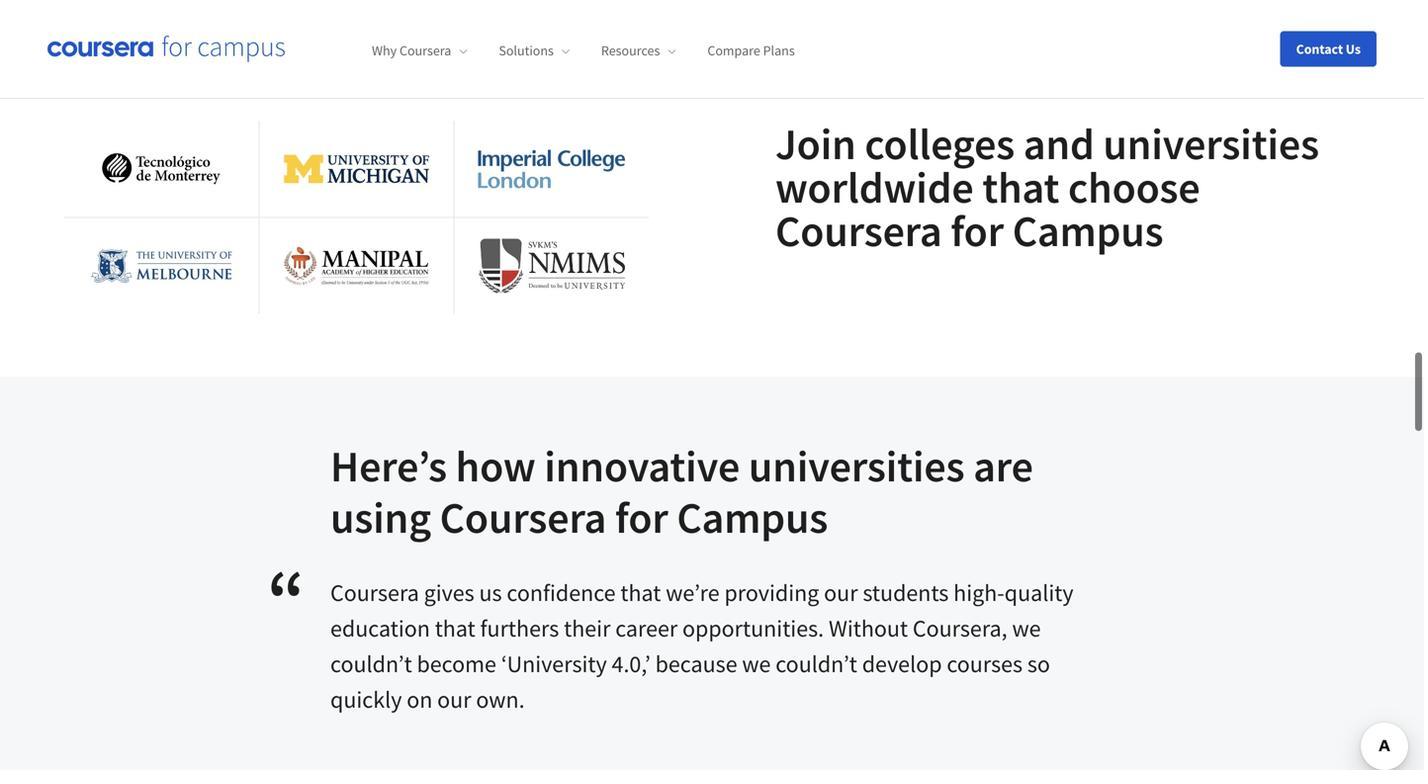 Task type: vqa. For each thing, say whether or not it's contained in the screenshot.
Certificate, at top
no



Task type: describe. For each thing, give the bounding box(es) containing it.
us
[[1346, 40, 1361, 58]]

coursera for campus image
[[47, 35, 285, 63]]

imperial college london image
[[479, 150, 625, 189]]

are
[[974, 439, 1034, 494]]

0 vertical spatial we
[[1013, 614, 1041, 644]]

0 horizontal spatial our
[[437, 685, 472, 715]]

1 vertical spatial we
[[742, 650, 771, 679]]

nmims image
[[479, 239, 625, 293]]

choose
[[1069, 160, 1201, 215]]

opportunities.
[[683, 614, 824, 644]]

on
[[407, 685, 433, 715]]

coursera inside join colleges and universities worldwide that choose coursera for campus
[[776, 203, 942, 258]]

why coursera
[[372, 42, 452, 60]]

confidence
[[507, 578, 616, 608]]

own.
[[476, 685, 525, 715]]

coursera right why
[[400, 42, 452, 60]]

why
[[372, 42, 397, 60]]

for inside here's how innovative universities are using coursera for campus
[[615, 490, 669, 545]]

resources link
[[601, 42, 676, 60]]

because
[[656, 650, 738, 679]]

courses
[[947, 650, 1023, 679]]

us
[[479, 578, 502, 608]]

universities for innovative
[[749, 439, 965, 494]]

campus inside join colleges and universities worldwide that choose coursera for campus
[[1013, 203, 1164, 258]]

how
[[456, 439, 536, 494]]

join
[[776, 116, 857, 171]]

that inside join colleges and universities worldwide that choose coursera for campus
[[983, 160, 1060, 215]]

contact us
[[1297, 40, 1361, 58]]

campus inside here's how innovative universities are using coursera for campus
[[677, 490, 828, 545]]

join colleges and universities worldwide that choose coursera for campus
[[776, 116, 1320, 258]]

without
[[829, 614, 908, 644]]

and
[[1024, 116, 1095, 171]]



Task type: locate. For each thing, give the bounding box(es) containing it.
for
[[951, 203, 1004, 258], [615, 490, 669, 545]]

tecnológico de monterrey image
[[88, 153, 235, 185]]

1 horizontal spatial campus
[[1013, 203, 1164, 258]]

here's
[[330, 439, 447, 494]]

0 vertical spatial that
[[983, 160, 1060, 215]]

1 vertical spatial universities
[[749, 439, 965, 494]]

we're
[[666, 578, 720, 608]]

universities inside here's how innovative universities are using coursera for campus
[[749, 439, 965, 494]]

why coursera link
[[372, 42, 467, 60]]

campus
[[1013, 203, 1164, 258], [677, 490, 828, 545]]

solutions
[[499, 42, 554, 60]]

1 vertical spatial campus
[[677, 490, 828, 545]]

gives
[[424, 578, 475, 608]]

campus down and
[[1013, 203, 1164, 258]]

compare plans
[[708, 42, 795, 60]]

1 horizontal spatial universities
[[1104, 116, 1320, 171]]

coursera down join
[[776, 203, 942, 258]]

become
[[417, 650, 497, 679]]

education
[[330, 614, 430, 644]]

worldwide
[[776, 160, 974, 215]]

quality
[[1005, 578, 1074, 608]]

for inside join colleges and universities worldwide that choose coursera for campus
[[951, 203, 1004, 258]]

students
[[863, 578, 949, 608]]

'university
[[501, 650, 607, 679]]

universities inside join colleges and universities worldwide that choose coursera for campus
[[1104, 116, 1320, 171]]

here's how innovative universities are using coursera for campus
[[330, 439, 1034, 545]]

0 horizontal spatial universities
[[749, 439, 965, 494]]

coursera
[[400, 42, 452, 60], [776, 203, 942, 258], [440, 490, 607, 545], [330, 578, 419, 608]]

coursera,
[[913, 614, 1008, 644]]

career
[[616, 614, 678, 644]]

resources
[[601, 42, 660, 60]]

develop
[[862, 650, 942, 679]]

campus up providing
[[677, 490, 828, 545]]

we
[[1013, 614, 1041, 644], [742, 650, 771, 679]]

0 vertical spatial for
[[951, 203, 1004, 258]]

colleges
[[865, 116, 1015, 171]]

quickly
[[330, 685, 402, 715]]

4.0,'
[[612, 650, 651, 679]]

so
[[1028, 650, 1051, 679]]

1 horizontal spatial couldn't
[[776, 650, 858, 679]]

0 horizontal spatial that
[[435, 614, 476, 644]]

contact
[[1297, 40, 1344, 58]]

0 vertical spatial our
[[824, 578, 858, 608]]

0 horizontal spatial campus
[[677, 490, 828, 545]]

couldn't up quickly
[[330, 650, 412, 679]]

1 vertical spatial our
[[437, 685, 472, 715]]

plans
[[763, 42, 795, 60]]

we down opportunities.
[[742, 650, 771, 679]]

universities for and
[[1104, 116, 1320, 171]]

couldn't down without
[[776, 650, 858, 679]]

using
[[330, 490, 431, 545]]

2 vertical spatial that
[[435, 614, 476, 644]]

coursera inside coursera gives us confidence that we're providing our students high-quality education that furthers their career opportunities. without coursera, we couldn't become 'university 4.0,' because we couldn't develop courses so quickly on our own.
[[330, 578, 419, 608]]

their
[[564, 614, 611, 644]]

coursera gives us confidence that we're providing our students high-quality education that furthers their career opportunities. without coursera, we couldn't become 'university 4.0,' because we couldn't develop courses so quickly on our own.
[[330, 578, 1074, 715]]

1 horizontal spatial we
[[1013, 614, 1041, 644]]

our up without
[[824, 578, 858, 608]]

university of michigan image
[[283, 155, 430, 184]]

1 horizontal spatial our
[[824, 578, 858, 608]]

0 horizontal spatial for
[[615, 490, 669, 545]]

1 couldn't from the left
[[330, 650, 412, 679]]

that
[[983, 160, 1060, 215], [621, 578, 661, 608], [435, 614, 476, 644]]

contact us button
[[1281, 31, 1377, 67]]

manipal university image
[[283, 245, 430, 287]]

for up we're
[[615, 490, 669, 545]]

innovative
[[545, 439, 740, 494]]

1 horizontal spatial that
[[621, 578, 661, 608]]

2 couldn't from the left
[[776, 650, 858, 679]]

coursera inside here's how innovative universities are using coursera for campus
[[440, 490, 607, 545]]

0 horizontal spatial couldn't
[[330, 650, 412, 679]]

our right on
[[437, 685, 472, 715]]

solutions link
[[499, 42, 570, 60]]

we up so
[[1013, 614, 1041, 644]]

couldn't
[[330, 650, 412, 679], [776, 650, 858, 679]]

universities
[[1104, 116, 1320, 171], [749, 439, 965, 494]]

providing
[[725, 578, 820, 608]]

furthers
[[480, 614, 559, 644]]

for down the colleges
[[951, 203, 1004, 258]]

0 horizontal spatial we
[[742, 650, 771, 679]]

our
[[824, 578, 858, 608], [437, 685, 472, 715]]

0 vertical spatial campus
[[1013, 203, 1164, 258]]

2 horizontal spatial that
[[983, 160, 1060, 215]]

compare
[[708, 42, 761, 60]]

high-
[[954, 578, 1005, 608]]

0 vertical spatial universities
[[1104, 116, 1320, 171]]

1 vertical spatial for
[[615, 490, 669, 545]]

1 vertical spatial that
[[621, 578, 661, 608]]

coursera up education
[[330, 578, 419, 608]]

coursera up the us
[[440, 490, 607, 545]]

compare plans link
[[708, 42, 795, 60]]

the university of melbourne image
[[89, 226, 234, 306]]

1 horizontal spatial for
[[951, 203, 1004, 258]]



